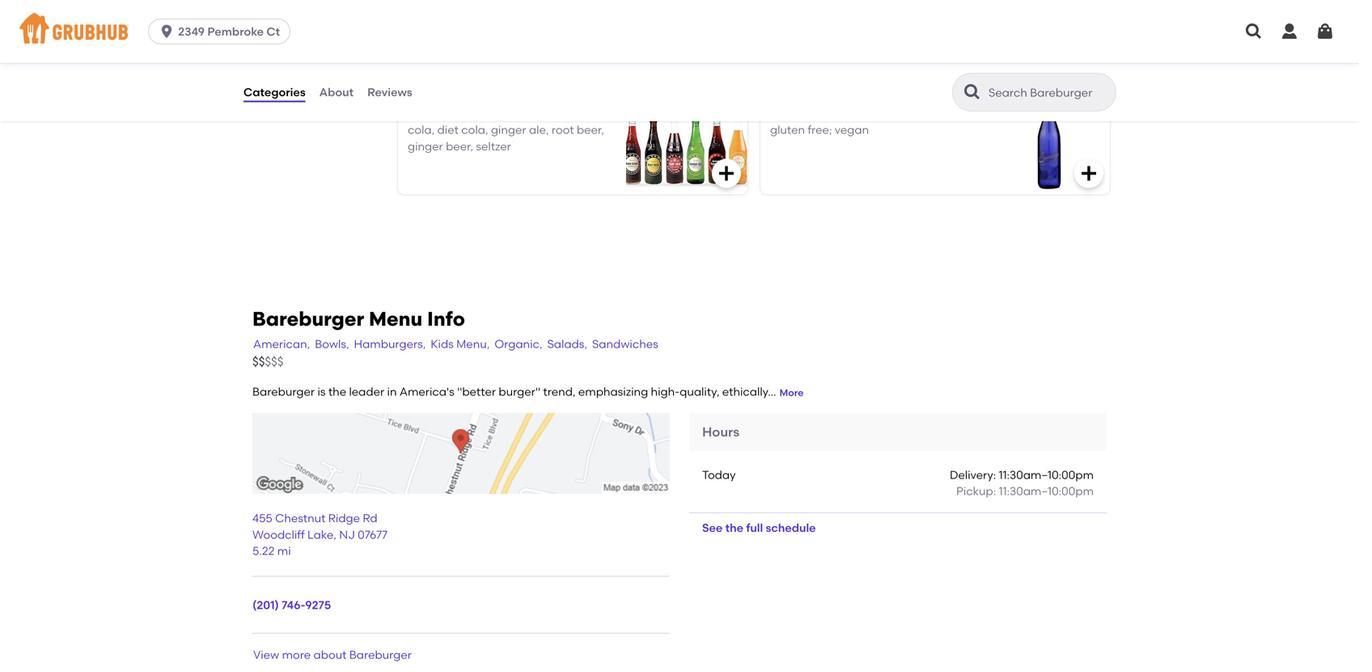 Task type: describe. For each thing, give the bounding box(es) containing it.
455
[[252, 512, 272, 526]]

bareburger menu info
[[252, 307, 465, 331]]

455 chestnut ridge rd woodcliff lake , nj 07677 5.22 mi
[[252, 512, 388, 558]]

hamburgers,
[[354, 337, 426, 351]]

kids
[[431, 337, 454, 351]]

(201) 746-9275 button
[[252, 598, 331, 614]]

pickup:
[[956, 485, 996, 498]]

2 cola, from the left
[[461, 123, 488, 137]]

emphasizing
[[578, 385, 648, 399]]

schedule
[[766, 521, 816, 535]]

svg image inside main navigation navigation
[[1280, 22, 1299, 41]]

vegan
[[835, 123, 869, 137]]

0 horizontal spatial beer,
[[446, 139, 473, 153]]

categories button
[[243, 63, 306, 121]]

9275
[[305, 599, 331, 613]]

main navigation navigation
[[0, 0, 1359, 63]]

more button
[[780, 386, 804, 400]]

view
[[253, 648, 279, 662]]

1 horizontal spatial beer,
[[577, 123, 604, 137]]

salads,
[[547, 337, 587, 351]]

high-
[[651, 385, 680, 399]]

5.22
[[252, 545, 275, 558]]

boylan soda bottle image
[[626, 89, 748, 194]]

reviews
[[367, 85, 412, 99]]

the inside see the full schedule button
[[725, 521, 743, 535]]

see the full schedule
[[702, 521, 816, 535]]

07677
[[358, 528, 388, 542]]

hours
[[702, 424, 739, 440]]

about
[[314, 648, 347, 662]]

is
[[318, 385, 326, 399]]

(201) 746-9275
[[252, 599, 331, 613]]

free;
[[808, 123, 832, 137]]

more
[[282, 648, 311, 662]]

bowls, button
[[314, 335, 350, 353]]

2 horizontal spatial svg image
[[1315, 22, 1335, 41]]

leader
[[349, 385, 384, 399]]

1 cola, from the left
[[408, 123, 435, 137]]

(201)
[[252, 599, 279, 613]]

view more about bareburger
[[253, 648, 412, 662]]

about button
[[318, 63, 354, 121]]

746-
[[282, 599, 305, 613]]

svg image for gluten free; vegan
[[1079, 164, 1099, 183]]

american,
[[253, 337, 310, 351]]

2349 pembroke ct button
[[148, 19, 297, 44]]

see
[[702, 521, 723, 535]]

gluten free; vegan
[[770, 123, 869, 137]]

today
[[702, 468, 736, 482]]

ale,
[[529, 123, 549, 137]]

organic, button
[[494, 335, 543, 353]]

salads, button
[[546, 335, 588, 353]]

delivery: 11:30am–10:00pm
[[950, 468, 1094, 482]]

...
[[768, 385, 776, 399]]

cola, diet cola, ginger ale, root beer, ginger beer, seltzer button
[[398, 89, 748, 194]]

woodcliff
[[252, 528, 305, 542]]

2349 pembroke ct
[[178, 25, 280, 38]]

0 horizontal spatial the
[[328, 385, 346, 399]]

american, bowls, hamburgers, kids menu, organic, salads, sandwiches
[[253, 337, 658, 351]]

burger"
[[499, 385, 540, 399]]



Task type: locate. For each thing, give the bounding box(es) containing it.
cola, left diet
[[408, 123, 435, 137]]

1 horizontal spatial beverages
[[395, 51, 485, 72]]

bowls,
[[315, 337, 349, 351]]

reviews button
[[367, 63, 413, 121]]

11:30am–10:00pm
[[999, 468, 1094, 482], [999, 485, 1094, 498]]

1 11:30am–10:00pm from the top
[[999, 468, 1094, 482]]

ct
[[266, 25, 280, 38]]

lake
[[307, 528, 334, 542]]

11:30am–10:00pm up 'pickup: 11:30am–10:00pm'
[[999, 468, 1094, 482]]

1 horizontal spatial the
[[725, 521, 743, 535]]

pembroke
[[207, 25, 264, 38]]

$$$$$
[[252, 355, 284, 369]]

rd
[[363, 512, 378, 526]]

chestnut
[[275, 512, 326, 526]]

svg image
[[1244, 22, 1264, 41], [1315, 22, 1335, 41], [159, 23, 175, 40]]

sandwiches button
[[591, 335, 659, 353]]

+
[[1096, 100, 1103, 114]]

beverages up categories
[[243, 12, 301, 26]]

beverages
[[243, 12, 301, 26], [395, 51, 485, 72]]

0 horizontal spatial svg image
[[159, 23, 175, 40]]

cola, diet cola, ginger ale, root beer, ginger beer, seltzer
[[408, 123, 604, 153]]

delivery:
[[950, 468, 996, 482]]

root
[[552, 123, 574, 137]]

beer, down diet
[[446, 139, 473, 153]]

menu,
[[456, 337, 490, 351]]

1 vertical spatial bareburger
[[252, 385, 315, 399]]

0 horizontal spatial beverages
[[243, 12, 301, 26]]

ethically
[[722, 385, 768, 399]]

the left full
[[725, 521, 743, 535]]

beer, right root
[[577, 123, 604, 137]]

saratoga water image
[[989, 89, 1110, 194]]

nj
[[339, 528, 355, 542]]

ginger up seltzer
[[491, 123, 526, 137]]

beer,
[[577, 123, 604, 137], [446, 139, 473, 153]]

$$
[[252, 355, 265, 369]]

11:30am–10:00pm down delivery: 11:30am–10:00pm
[[999, 485, 1094, 498]]

menu
[[369, 307, 422, 331]]

svg image
[[1280, 22, 1299, 41], [717, 164, 736, 183], [1079, 164, 1099, 183]]

1 horizontal spatial ginger
[[491, 123, 526, 137]]

the
[[328, 385, 346, 399], [725, 521, 743, 535]]

0 vertical spatial beer,
[[577, 123, 604, 137]]

bareburger for bareburger menu info
[[252, 307, 364, 331]]

seltzer
[[476, 139, 511, 153]]

2349
[[178, 25, 205, 38]]

0 vertical spatial the
[[328, 385, 346, 399]]

cola, up seltzer
[[461, 123, 488, 137]]

mi
[[277, 545, 291, 558]]

,
[[334, 528, 336, 542]]

0 horizontal spatial cola,
[[408, 123, 435, 137]]

2 11:30am–10:00pm from the top
[[999, 485, 1094, 498]]

pickup: 11:30am–10:00pm
[[956, 485, 1094, 498]]

ginger down diet
[[408, 139, 443, 153]]

$3.00
[[1066, 100, 1096, 114]]

11:30am–10:00pm for pickup: 11:30am–10:00pm
[[999, 485, 1094, 498]]

ginger
[[491, 123, 526, 137], [408, 139, 443, 153]]

bareburger right about
[[349, 648, 412, 662]]

0 vertical spatial 11:30am–10:00pm
[[999, 468, 1094, 482]]

categories
[[244, 85, 306, 99]]

bareburger for bareburger is the leader in america's "better burger" trend, emphasizing high-quality, ethically ... more
[[252, 385, 315, 399]]

1 horizontal spatial svg image
[[1244, 22, 1264, 41]]

about
[[319, 85, 354, 99]]

Search Bareburger search field
[[987, 85, 1111, 100]]

"better
[[457, 385, 496, 399]]

info
[[427, 307, 465, 331]]

trend,
[[543, 385, 576, 399]]

diet
[[437, 123, 459, 137]]

cola,
[[408, 123, 435, 137], [461, 123, 488, 137]]

11:30am–10:00pm for delivery: 11:30am–10:00pm
[[999, 468, 1094, 482]]

more
[[780, 387, 804, 399]]

search icon image
[[963, 83, 982, 102]]

kids menu, button
[[430, 335, 491, 353]]

0 vertical spatial beverages
[[243, 12, 301, 26]]

$3.00 +
[[1066, 100, 1103, 114]]

bareburger up bowls,
[[252, 307, 364, 331]]

0 vertical spatial ginger
[[491, 123, 526, 137]]

sandwiches
[[592, 337, 658, 351]]

2 vertical spatial bareburger
[[349, 648, 412, 662]]

0 horizontal spatial svg image
[[717, 164, 736, 183]]

the right is
[[328, 385, 346, 399]]

svg image for cola, diet cola, ginger ale, root beer, ginger beer, seltzer
[[717, 164, 736, 183]]

bareburger
[[252, 307, 364, 331], [252, 385, 315, 399], [349, 648, 412, 662]]

ridge
[[328, 512, 360, 526]]

bareburger down $$$$$
[[252, 385, 315, 399]]

2 horizontal spatial svg image
[[1280, 22, 1299, 41]]

hamburgers, button
[[353, 335, 427, 353]]

0 horizontal spatial ginger
[[408, 139, 443, 153]]

quality,
[[680, 385, 720, 399]]

1 horizontal spatial svg image
[[1079, 164, 1099, 183]]

american, button
[[252, 335, 311, 353]]

1 vertical spatial beer,
[[446, 139, 473, 153]]

see the full schedule button
[[689, 514, 829, 543]]

1 vertical spatial ginger
[[408, 139, 443, 153]]

bareburger is the leader in america's "better burger" trend, emphasizing high-quality, ethically ... more
[[252, 385, 804, 399]]

full
[[746, 521, 763, 535]]

svg image inside 2349 pembroke ct button
[[159, 23, 175, 40]]

0 vertical spatial bareburger
[[252, 307, 364, 331]]

1 vertical spatial 11:30am–10:00pm
[[999, 485, 1094, 498]]

beverages up reviews
[[395, 51, 485, 72]]

gluten
[[770, 123, 805, 137]]

in
[[387, 385, 397, 399]]

1 horizontal spatial cola,
[[461, 123, 488, 137]]

america's
[[400, 385, 454, 399]]

1 vertical spatial beverages
[[395, 51, 485, 72]]

organic,
[[495, 337, 542, 351]]

1 vertical spatial the
[[725, 521, 743, 535]]



Task type: vqa. For each thing, say whether or not it's contained in the screenshot.
save this restaurant button
no



